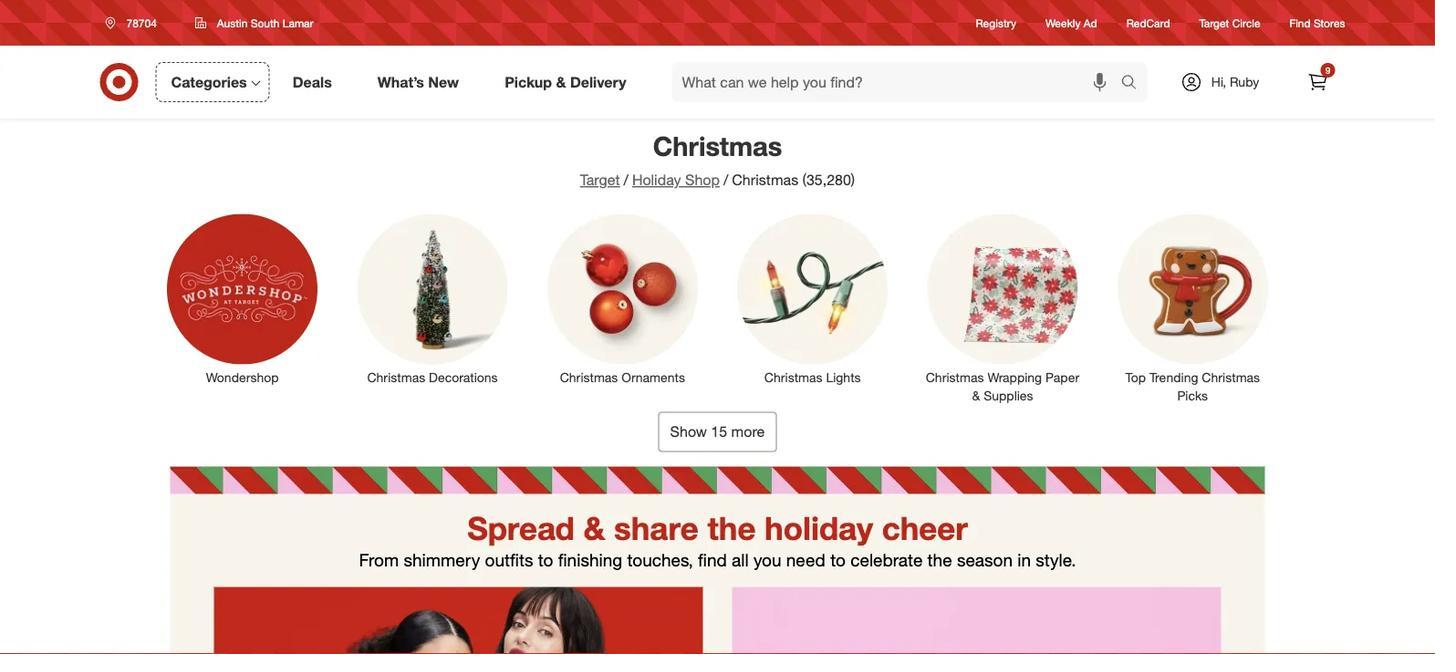 Task type: vqa. For each thing, say whether or not it's contained in the screenshot.
Add to cart
no



Task type: locate. For each thing, give the bounding box(es) containing it.
0 horizontal spatial /
[[624, 171, 629, 189]]

1 horizontal spatial the
[[928, 550, 952, 571]]

christmas inside top trending christmas picks
[[1202, 369, 1260, 385]]

0 horizontal spatial &
[[556, 73, 566, 91]]

0 horizontal spatial target
[[580, 171, 620, 189]]

find
[[698, 550, 727, 571]]

/ right target link
[[624, 171, 629, 189]]

the
[[708, 509, 756, 547], [928, 550, 952, 571]]

find stores link
[[1290, 15, 1345, 31]]

style.
[[1036, 550, 1076, 571]]

weekly
[[1046, 16, 1081, 30]]

1 vertical spatial &
[[972, 387, 980, 403]]

lamar
[[283, 16, 313, 30]]

christmas ornaments link
[[535, 210, 710, 386]]

target left circle
[[1199, 16, 1229, 30]]

christmas up picks
[[1202, 369, 1260, 385]]

1 horizontal spatial /
[[723, 171, 728, 189]]

2 horizontal spatial &
[[972, 387, 980, 403]]

78704 button
[[94, 6, 176, 39]]

target circle link
[[1199, 15, 1261, 31]]

christmas left ornaments
[[560, 369, 618, 385]]

christmas inside christmas wrapping paper & supplies
[[926, 369, 984, 385]]

find
[[1290, 16, 1311, 30]]

redcard link
[[1127, 15, 1170, 31]]

0 vertical spatial target
[[1199, 16, 1229, 30]]

weekly ad
[[1046, 16, 1097, 30]]

south
[[251, 16, 280, 30]]

wondershop link
[[155, 210, 330, 386]]

christmas left decorations
[[367, 369, 425, 385]]

2 vertical spatial &
[[583, 509, 605, 547]]

supplies
[[984, 387, 1033, 403]]

cheer
[[882, 509, 968, 547]]

the up all on the right of the page
[[708, 509, 756, 547]]

christmas for christmas wrapping paper & supplies
[[926, 369, 984, 385]]

/
[[624, 171, 629, 189], [723, 171, 728, 189]]

wondershop
[[206, 369, 279, 385]]

share
[[614, 509, 699, 547]]

christmas wrapping paper & supplies link
[[915, 210, 1090, 405]]

to right need
[[830, 550, 846, 571]]

pickup
[[505, 73, 552, 91]]

decorations
[[429, 369, 498, 385]]

christmas right 'shop'
[[732, 171, 798, 189]]

christmas for christmas target / holiday shop / christmas (35,280)
[[653, 130, 782, 162]]

christmas left lights at the bottom right of page
[[764, 369, 823, 385]]

christmas for christmas ornaments
[[560, 369, 618, 385]]

1 vertical spatial target
[[580, 171, 620, 189]]

0 horizontal spatial the
[[708, 509, 756, 547]]

shimmery
[[404, 550, 480, 571]]

ornaments
[[622, 369, 685, 385]]

to
[[538, 550, 553, 571], [830, 550, 846, 571]]

1 horizontal spatial &
[[583, 509, 605, 547]]

christmas up 'shop'
[[653, 130, 782, 162]]

registry link
[[976, 15, 1016, 31]]

/ right 'shop'
[[723, 171, 728, 189]]

& left supplies
[[972, 387, 980, 403]]

austin south lamar button
[[183, 6, 325, 39]]

trending
[[1150, 369, 1198, 385]]

new
[[428, 73, 459, 91]]

show 15 more button
[[658, 412, 777, 452]]

christmas wrapping paper & supplies
[[926, 369, 1080, 403]]

christmas lights link
[[725, 210, 900, 386]]

target left holiday
[[580, 171, 620, 189]]

redcard
[[1127, 16, 1170, 30]]

15
[[711, 423, 727, 441]]

stores
[[1314, 16, 1345, 30]]

0 vertical spatial the
[[708, 509, 756, 547]]

more
[[731, 423, 765, 441]]

&
[[556, 73, 566, 91], [972, 387, 980, 403], [583, 509, 605, 547]]

weekly ad link
[[1046, 15, 1097, 31]]

christmas decorations
[[367, 369, 498, 385]]

the down cheer
[[928, 550, 952, 571]]

2 to from the left
[[830, 550, 846, 571]]

to right outfits
[[538, 550, 553, 571]]

in
[[1018, 550, 1031, 571]]

all
[[732, 550, 749, 571]]

1 horizontal spatial target
[[1199, 16, 1229, 30]]

target
[[1199, 16, 1229, 30], [580, 171, 620, 189]]

what's
[[377, 73, 424, 91]]

delivery
[[570, 73, 626, 91]]

0 horizontal spatial to
[[538, 550, 553, 571]]

christmas up supplies
[[926, 369, 984, 385]]

& for share
[[583, 509, 605, 547]]

categories link
[[156, 62, 270, 102]]

1 / from the left
[[624, 171, 629, 189]]

paper
[[1046, 369, 1080, 385]]

& inside spread & share the holiday cheer from shimmery outfits to finishing touches, find all you need to celebrate the season in style.
[[583, 509, 605, 547]]

christmas target / holiday shop / christmas (35,280)
[[580, 130, 855, 189]]

target circle
[[1199, 16, 1261, 30]]

& right pickup
[[556, 73, 566, 91]]

& up finishing
[[583, 509, 605, 547]]

0 vertical spatial &
[[556, 73, 566, 91]]

target link
[[580, 171, 620, 189]]

1 horizontal spatial to
[[830, 550, 846, 571]]

78704
[[126, 16, 157, 30]]

What can we help you find? suggestions appear below search field
[[671, 62, 1125, 102]]

christmas
[[653, 130, 782, 162], [732, 171, 798, 189], [367, 369, 425, 385], [560, 369, 618, 385], [764, 369, 823, 385], [926, 369, 984, 385], [1202, 369, 1260, 385]]

austin south lamar
[[217, 16, 313, 30]]



Task type: describe. For each thing, give the bounding box(es) containing it.
wrapping
[[988, 369, 1042, 385]]

9 link
[[1298, 62, 1338, 102]]

show
[[670, 423, 707, 441]]

show 15 more
[[670, 423, 765, 441]]

christmas lights
[[764, 369, 861, 385]]

ad
[[1084, 16, 1097, 30]]

lights
[[826, 369, 861, 385]]

deals link
[[277, 62, 355, 102]]

holiday
[[765, 509, 873, 547]]

what's new link
[[362, 62, 482, 102]]

& inside christmas wrapping paper & supplies
[[972, 387, 980, 403]]

circle
[[1232, 16, 1261, 30]]

registry
[[976, 16, 1016, 30]]

touches,
[[627, 550, 693, 571]]

shop
[[685, 171, 720, 189]]

christmas decorations link
[[345, 210, 520, 386]]

spread & share the holiday cheer from shimmery outfits to finishing touches, find all you need to celebrate the season in style.
[[359, 509, 1076, 571]]

hi, ruby
[[1211, 74, 1259, 90]]

find stores
[[1290, 16, 1345, 30]]

outfits
[[485, 550, 533, 571]]

1 to from the left
[[538, 550, 553, 571]]

pickup & delivery link
[[489, 62, 649, 102]]

search button
[[1113, 62, 1156, 106]]

holiday
[[632, 171, 681, 189]]

austin
[[217, 16, 248, 30]]

2 / from the left
[[723, 171, 728, 189]]

christmas for christmas lights
[[764, 369, 823, 385]]

need
[[786, 550, 826, 571]]

categories
[[171, 73, 247, 91]]

spread
[[467, 509, 575, 547]]

top trending christmas picks
[[1125, 369, 1260, 403]]

christmas ornaments
[[560, 369, 685, 385]]

picks
[[1178, 387, 1208, 403]]

you
[[754, 550, 781, 571]]

& for delivery
[[556, 73, 566, 91]]

finishing
[[558, 550, 622, 571]]

hi,
[[1211, 74, 1226, 90]]

search
[[1113, 75, 1156, 93]]

(35,280)
[[803, 171, 855, 189]]

season
[[957, 550, 1013, 571]]

deals
[[293, 73, 332, 91]]

ruby
[[1230, 74, 1259, 90]]

top
[[1125, 369, 1146, 385]]

1 vertical spatial the
[[928, 550, 952, 571]]

9
[[1325, 64, 1330, 76]]

celebrate
[[851, 550, 923, 571]]

target inside the christmas target / holiday shop / christmas (35,280)
[[580, 171, 620, 189]]

holiday shop link
[[632, 171, 720, 189]]

pickup & delivery
[[505, 73, 626, 91]]

christmas for christmas decorations
[[367, 369, 425, 385]]

what's new
[[377, 73, 459, 91]]

from
[[359, 550, 399, 571]]

top trending christmas picks link
[[1105, 210, 1281, 405]]



